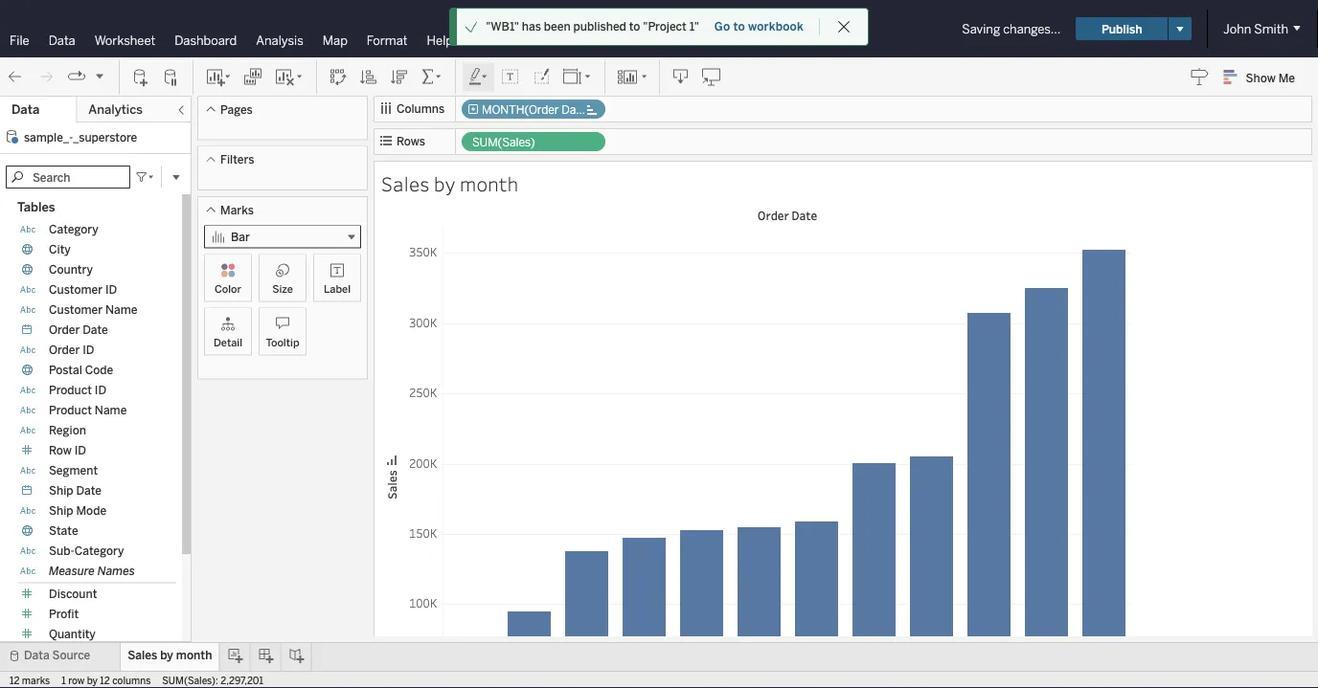 Task type: vqa. For each thing, say whether or not it's contained in the screenshot.
leftmost Replay Animation image
yes



Task type: describe. For each thing, give the bounding box(es) containing it.
ship for ship mode
[[49, 504, 73, 518]]

country
[[49, 263, 93, 277]]

0 vertical spatial month
[[460, 171, 519, 197]]

1 row by 12 columns
[[62, 675, 151, 687]]

1 vertical spatial data
[[11, 102, 39, 117]]

name for product name
[[95, 404, 127, 418]]

analytics
[[88, 102, 143, 117]]

product for product name
[[49, 404, 92, 418]]

file
[[10, 33, 29, 48]]

row id
[[49, 444, 86, 458]]

saving
[[962, 21, 1000, 36]]

dashboard
[[175, 33, 237, 48]]

columns
[[112, 675, 151, 687]]

1 horizontal spatial sales by month
[[381, 171, 519, 197]]

id for order id
[[83, 343, 94, 357]]

2,297,201
[[221, 675, 263, 687]]

2 to from the left
[[733, 20, 745, 34]]

bar
[[231, 230, 250, 244]]

customer for customer id
[[49, 283, 103, 297]]

product name
[[49, 404, 127, 418]]

color
[[215, 283, 241, 296]]

filters
[[220, 153, 254, 167]]

data guide image
[[1191, 67, 1210, 86]]

pages
[[220, 103, 253, 116]]

source
[[52, 649, 90, 663]]

measure
[[49, 565, 95, 579]]

tables
[[17, 200, 55, 215]]

segment
[[49, 464, 98, 478]]

sample_-_superstore
[[24, 130, 137, 144]]

worksheet
[[95, 33, 155, 48]]

postal code
[[49, 364, 113, 377]]

row
[[68, 675, 85, 687]]

collapse image
[[175, 104, 187, 116]]

me
[[1279, 71, 1295, 85]]

show mark labels image
[[501, 68, 520, 87]]

go to workbook
[[714, 20, 804, 34]]

1 vertical spatial sales
[[128, 649, 157, 663]]

sum(sales)
[[472, 136, 535, 149]]

0 vertical spatial order
[[758, 208, 789, 223]]

show/hide cards image
[[617, 68, 648, 87]]

2 vertical spatial by
[[87, 675, 98, 687]]

product for product id
[[49, 384, 92, 398]]

0 vertical spatial order date
[[758, 208, 817, 223]]

1 vertical spatial order
[[49, 323, 80, 337]]

sorted ascending by sum of sales within order date month image
[[385, 453, 400, 468]]

ship mode
[[49, 504, 106, 518]]

redo image
[[36, 68, 56, 87]]

been
[[544, 20, 571, 34]]

"wb1" has been published to "project 1" alert
[[486, 18, 699, 35]]

columns
[[397, 102, 445, 116]]

replay animation image
[[67, 67, 86, 86]]

changes...
[[1003, 21, 1061, 36]]

new data source image
[[131, 68, 150, 87]]

published
[[573, 20, 626, 34]]

row
[[49, 444, 72, 458]]

duplicate image
[[243, 68, 263, 87]]

1 vertical spatial date
[[83, 323, 108, 337]]

format
[[367, 33, 408, 48]]

quantity
[[49, 628, 96, 642]]

Search text field
[[6, 166, 130, 189]]

2 vertical spatial data
[[24, 649, 49, 663]]

1 vertical spatial order date
[[49, 323, 108, 337]]

product id
[[49, 384, 106, 398]]

bar button
[[204, 226, 361, 249]]

data source
[[24, 649, 90, 663]]

highlight image
[[468, 68, 490, 87]]

map
[[323, 33, 348, 48]]

workbook
[[748, 20, 804, 34]]

customer for customer name
[[49, 303, 103, 317]]

show me
[[1246, 71, 1295, 85]]

"wb1" has been published to "project 1"
[[486, 20, 699, 34]]

download image
[[672, 68, 691, 87]]

wb1
[[680, 20, 712, 38]]

label
[[324, 283, 351, 296]]

names
[[97, 565, 135, 579]]

new worksheet image
[[205, 68, 232, 87]]

john smith
[[1224, 21, 1289, 36]]

mode
[[76, 504, 106, 518]]

sum(sales):
[[162, 675, 218, 687]]

success image
[[465, 20, 478, 34]]

smith
[[1254, 21, 1289, 36]]



Task type: locate. For each thing, give the bounding box(es) containing it.
order date
[[758, 208, 817, 223], [49, 323, 108, 337]]

2 vertical spatial date
[[76, 484, 102, 498]]

region
[[49, 424, 86, 438]]

by
[[434, 171, 456, 197], [160, 649, 173, 663], [87, 675, 98, 687]]

category up the measure names
[[74, 545, 124, 559]]

0 vertical spatial sales
[[381, 171, 430, 197]]

id
[[105, 283, 117, 297], [83, 343, 94, 357], [95, 384, 106, 398], [74, 444, 86, 458]]

1 vertical spatial by
[[160, 649, 173, 663]]

id down code
[[95, 384, 106, 398]]

sales up columns
[[128, 649, 157, 663]]

id up "postal code"
[[83, 343, 94, 357]]

marks
[[220, 203, 254, 217]]

customer down 'customer id'
[[49, 303, 103, 317]]

1"
[[690, 20, 699, 34]]

help
[[427, 33, 453, 48]]

sales by month up the sum(sales): on the left bottom of the page
[[128, 649, 212, 663]]

0 vertical spatial sales by month
[[381, 171, 519, 197]]

1 product from the top
[[49, 384, 92, 398]]

1 vertical spatial month
[[176, 649, 212, 663]]

code
[[85, 364, 113, 377]]

publish
[[1102, 22, 1142, 36]]

to right go
[[733, 20, 745, 34]]

go
[[714, 20, 730, 34]]

1 horizontal spatial 12
[[100, 675, 110, 687]]

by up the sum(sales): on the left bottom of the page
[[160, 649, 173, 663]]

postal
[[49, 364, 82, 377]]

id right row
[[74, 444, 86, 458]]

profit
[[49, 608, 79, 622]]

publish button
[[1076, 17, 1168, 40]]

totals image
[[421, 68, 444, 87]]

clear sheet image
[[274, 68, 305, 87]]

data down the undo "image"
[[11, 102, 39, 117]]

data up replay animation icon
[[49, 33, 75, 48]]

month(order
[[482, 103, 559, 117]]

open and edit this workbook in tableau desktop image
[[702, 68, 721, 87]]

to
[[629, 20, 640, 34], [733, 20, 745, 34]]

1 horizontal spatial sales
[[381, 171, 430, 197]]

category up 'city'
[[49, 223, 98, 237]]

category
[[49, 223, 98, 237], [74, 545, 124, 559]]

customer down the country
[[49, 283, 103, 297]]

draft
[[637, 22, 664, 36]]

ship date
[[49, 484, 102, 498]]

ship
[[49, 484, 73, 498], [49, 504, 73, 518]]

0 horizontal spatial sales
[[128, 649, 157, 663]]

0 vertical spatial data
[[49, 33, 75, 48]]

12
[[10, 675, 20, 687], [100, 675, 110, 687]]

sales by month
[[381, 171, 519, 197], [128, 649, 212, 663]]

sorted descending by sum of sales within order date month image
[[390, 68, 409, 87]]

fit image
[[562, 68, 593, 87]]

sales down 'rows'
[[381, 171, 430, 197]]

undo image
[[6, 68, 25, 87]]

ship for ship date
[[49, 484, 73, 498]]

name down 'customer id'
[[105, 303, 138, 317]]

customer
[[49, 283, 103, 297], [49, 303, 103, 317]]

discount
[[49, 588, 97, 602]]

1 vertical spatial sales by month
[[128, 649, 212, 663]]

ship down segment
[[49, 484, 73, 498]]

replay animation image
[[94, 70, 105, 82]]

"wb1"
[[486, 20, 519, 34]]

0 vertical spatial product
[[49, 384, 92, 398]]

1 horizontal spatial order date
[[758, 208, 817, 223]]

0 vertical spatial customer
[[49, 283, 103, 297]]

12 left 'marks'
[[10, 675, 20, 687]]

name for customer name
[[105, 303, 138, 317]]

has
[[522, 20, 541, 34]]

0 horizontal spatial order date
[[49, 323, 108, 337]]

name
[[105, 303, 138, 317], [95, 404, 127, 418]]

sales
[[381, 171, 430, 197], [128, 649, 157, 663]]

john
[[1224, 21, 1252, 36]]

saving changes...
[[962, 21, 1061, 36]]

1 12 from the left
[[10, 675, 20, 687]]

data up 'marks'
[[24, 649, 49, 663]]

12 marks
[[10, 675, 50, 687]]

id for row id
[[74, 444, 86, 458]]

1 horizontal spatial to
[[733, 20, 745, 34]]

0 horizontal spatial to
[[629, 20, 640, 34]]

0 vertical spatial ship
[[49, 484, 73, 498]]

pause auto updates image
[[162, 68, 181, 87]]

1 vertical spatial customer
[[49, 303, 103, 317]]

show me button
[[1215, 62, 1313, 92]]

id up customer name
[[105, 283, 117, 297]]

analysis
[[256, 33, 303, 48]]

2 horizontal spatial by
[[434, 171, 456, 197]]

state
[[49, 525, 78, 538]]

0 vertical spatial by
[[434, 171, 456, 197]]

1 ship from the top
[[49, 484, 73, 498]]

1 to from the left
[[629, 20, 640, 34]]

sub-
[[49, 545, 74, 559]]

0 horizontal spatial by
[[87, 675, 98, 687]]

0 vertical spatial name
[[105, 303, 138, 317]]

measure names
[[49, 565, 135, 579]]

sales by month down 'rows'
[[381, 171, 519, 197]]

customer name
[[49, 303, 138, 317]]

product down 'postal'
[[49, 384, 92, 398]]

0 vertical spatial date
[[792, 208, 817, 223]]

show
[[1246, 71, 1276, 85]]

sorted ascending by sum of sales within order date month image
[[359, 68, 378, 87]]

detail
[[214, 336, 242, 349]]

2 product from the top
[[49, 404, 92, 418]]

order
[[758, 208, 789, 223], [49, 323, 80, 337], [49, 343, 80, 357]]

ship up state
[[49, 504, 73, 518]]

customer id
[[49, 283, 117, 297]]

city
[[49, 243, 71, 257]]

1 horizontal spatial by
[[160, 649, 173, 663]]

id for customer id
[[105, 283, 117, 297]]

month(order date)
[[482, 103, 591, 117]]

by right row
[[87, 675, 98, 687]]

month down sum(sales)
[[460, 171, 519, 197]]

sum(sales): 2,297,201
[[162, 675, 263, 687]]

data
[[49, 33, 75, 48], [11, 102, 39, 117], [24, 649, 49, 663]]

sample_-
[[24, 130, 73, 144]]

id for product id
[[95, 384, 106, 398]]

2 customer from the top
[[49, 303, 103, 317]]

name down product id
[[95, 404, 127, 418]]

marks
[[22, 675, 50, 687]]

"project
[[643, 20, 687, 34]]

swap rows and columns image
[[329, 68, 348, 87]]

_superstore
[[73, 130, 137, 144]]

product
[[49, 384, 92, 398], [49, 404, 92, 418]]

0 horizontal spatial 12
[[10, 675, 20, 687]]

0 vertical spatial category
[[49, 223, 98, 237]]

to left ""project"
[[629, 20, 640, 34]]

order id
[[49, 343, 94, 357]]

date)
[[562, 103, 591, 117]]

2 vertical spatial order
[[49, 343, 80, 357]]

2 ship from the top
[[49, 504, 73, 518]]

date
[[792, 208, 817, 223], [83, 323, 108, 337], [76, 484, 102, 498]]

go to workbook link
[[714, 19, 805, 34]]

month up the sum(sales): on the left bottom of the page
[[176, 649, 212, 663]]

marks. press enter to open the view data window.. use arrow keys to navigate data visualization elements. image
[[443, 225, 1132, 689]]

by down 'columns' at the top left of the page
[[434, 171, 456, 197]]

0 horizontal spatial month
[[176, 649, 212, 663]]

1
[[62, 675, 66, 687]]

2 12 from the left
[[100, 675, 110, 687]]

1 customer from the top
[[49, 283, 103, 297]]

1 vertical spatial ship
[[49, 504, 73, 518]]

0 horizontal spatial sales by month
[[128, 649, 212, 663]]

size
[[272, 283, 293, 296]]

to inside alert
[[629, 20, 640, 34]]

month
[[460, 171, 519, 197], [176, 649, 212, 663]]

tooltip
[[266, 336, 299, 349]]

1 vertical spatial category
[[74, 545, 124, 559]]

1 horizontal spatial month
[[460, 171, 519, 197]]

format workbook image
[[532, 68, 551, 87]]

product up region
[[49, 404, 92, 418]]

rows
[[397, 135, 425, 149]]

1 vertical spatial name
[[95, 404, 127, 418]]

1 vertical spatial product
[[49, 404, 92, 418]]

sub-category
[[49, 545, 124, 559]]

12 left columns
[[100, 675, 110, 687]]



